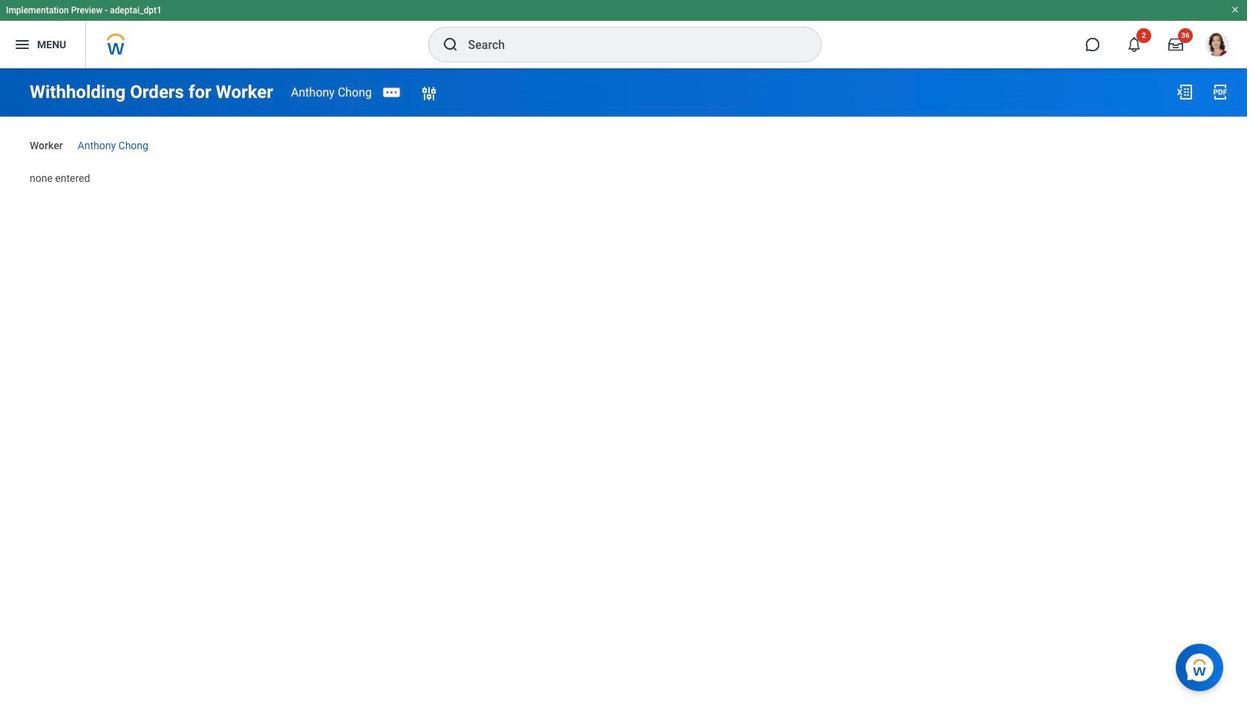 Task type: locate. For each thing, give the bounding box(es) containing it.
banner
[[0, 0, 1248, 68]]

notifications large image
[[1127, 37, 1142, 52]]

justify image
[[13, 36, 31, 53]]

main content
[[0, 68, 1248, 199]]

change selection image
[[420, 85, 438, 103]]

export to excel image
[[1176, 83, 1194, 101]]

Search Workday  search field
[[468, 28, 791, 61]]

view printable version (pdf) image
[[1212, 83, 1230, 101]]



Task type: describe. For each thing, give the bounding box(es) containing it.
inbox large image
[[1169, 37, 1184, 52]]

close environment banner image
[[1231, 5, 1240, 14]]

search image
[[442, 36, 459, 53]]

profile logan mcneil image
[[1206, 33, 1230, 59]]



Task type: vqa. For each thing, say whether or not it's contained in the screenshot.
banner
yes



